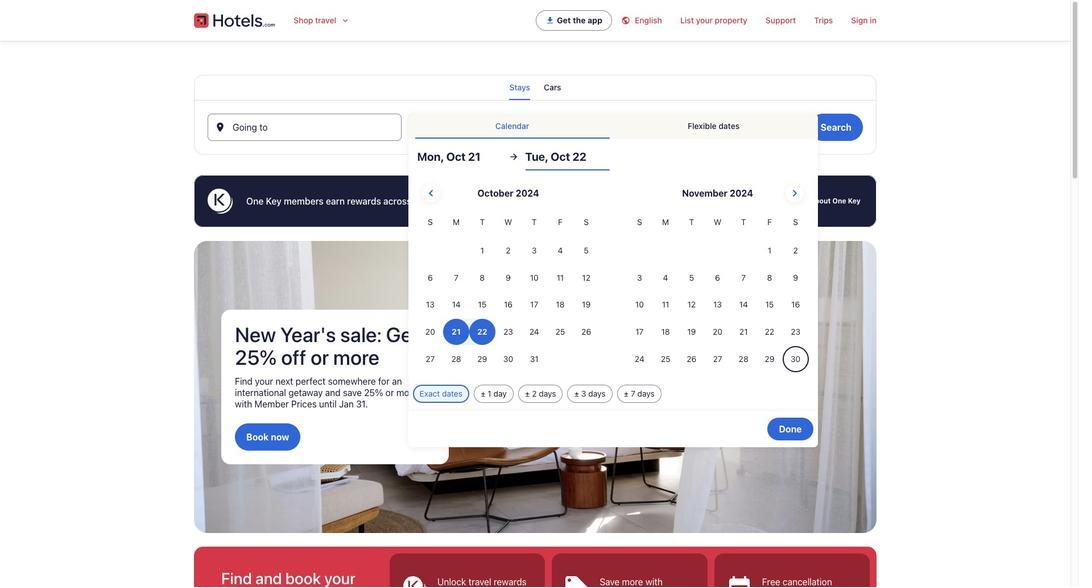 Task type: describe. For each thing, give the bounding box(es) containing it.
4 s from the left
[[793, 217, 798, 227]]

oct right tue,
[[551, 150, 570, 163]]

search
[[821, 122, 852, 133]]

november 2024
[[682, 188, 753, 199]]

calendar
[[495, 121, 529, 131]]

3 for 3 button to the left
[[532, 246, 537, 255]]

stays
[[509, 82, 530, 92]]

an
[[392, 377, 402, 387]]

1 9 button from the left
[[495, 265, 521, 291]]

1 horizontal spatial 10 button
[[627, 292, 653, 318]]

international
[[235, 388, 286, 398]]

shop travel
[[294, 15, 336, 25]]

find your next perfect somewhere for an international getaway and save 25% or more with member prices until jan 31.
[[235, 377, 418, 410]]

rewards
[[347, 196, 381, 207]]

1 out of 3 element
[[390, 554, 545, 588]]

property
[[715, 15, 748, 25]]

31 button
[[521, 347, 547, 373]]

1 horizontal spatial 4
[[663, 273, 668, 283]]

hotels.com,
[[452, 196, 503, 207]]

12 inside november 2024 element
[[688, 300, 696, 310]]

0 horizontal spatial 3 button
[[521, 238, 547, 264]]

27 inside november 2024 element
[[713, 354, 722, 364]]

9 inside november 2024 element
[[793, 273, 798, 283]]

1 horizontal spatial 4 button
[[653, 265, 679, 291]]

2 29 button from the left
[[757, 347, 783, 373]]

trailing image
[[341, 16, 350, 25]]

with
[[235, 399, 252, 410]]

1 horizontal spatial get
[[557, 15, 571, 25]]

tue, oct 22
[[525, 150, 587, 163]]

4 t from the left
[[741, 217, 746, 227]]

next month image
[[788, 187, 802, 200]]

year's
[[280, 323, 336, 347]]

10 for right 10 button
[[635, 300, 644, 310]]

0 horizontal spatial 12 button
[[573, 265, 599, 291]]

16 inside november 2024 element
[[791, 300, 800, 310]]

17 inside october 2024 element
[[530, 300, 538, 310]]

sign in
[[851, 15, 877, 25]]

0 horizontal spatial key
[[266, 196, 282, 207]]

21 inside 21 button
[[740, 327, 748, 337]]

1 horizontal spatial 3 button
[[627, 265, 653, 291]]

9 inside october 2024 element
[[506, 273, 511, 283]]

2 button for november 2024
[[783, 238, 809, 264]]

1 horizontal spatial and
[[505, 196, 521, 207]]

shop
[[294, 15, 313, 25]]

1 horizontal spatial 24 button
[[627, 347, 653, 373]]

2 16 button from the left
[[783, 292, 809, 318]]

0 horizontal spatial 19 button
[[573, 292, 599, 318]]

16 inside october 2024 element
[[504, 300, 513, 310]]

trips
[[814, 15, 833, 25]]

2 14 button from the left
[[731, 292, 757, 318]]

0 vertical spatial 4
[[558, 246, 563, 255]]

30 inside november 2024 element
[[791, 354, 801, 364]]

days for ± 7 days
[[638, 389, 655, 399]]

1 horizontal spatial 7
[[631, 389, 635, 399]]

get the app link
[[536, 10, 612, 31]]

in
[[870, 15, 877, 25]]

5 for the bottommost 5 button
[[689, 273, 694, 283]]

support link
[[757, 9, 805, 32]]

your for list
[[696, 15, 713, 25]]

0 vertical spatial 18 button
[[547, 292, 573, 318]]

18 for 18 button to the bottom
[[661, 327, 670, 337]]

± for ± 7 days
[[624, 389, 629, 399]]

0 vertical spatial 10 button
[[521, 265, 547, 291]]

2 button for october 2024
[[495, 238, 521, 264]]

1 vertical spatial 25 button
[[653, 347, 679, 373]]

25 inside november 2024 element
[[661, 354, 670, 364]]

1 27 button from the left
[[417, 347, 443, 373]]

1 15 button from the left
[[469, 292, 495, 318]]

10 for 10 button to the top
[[530, 273, 539, 283]]

1 for november 2024
[[768, 246, 772, 255]]

± for ± 3 days
[[574, 389, 579, 399]]

find
[[235, 377, 253, 387]]

member
[[255, 399, 289, 410]]

2 9 button from the left
[[783, 265, 809, 291]]

days for ± 2 days
[[539, 389, 556, 399]]

sign in button
[[842, 9, 886, 32]]

11 for top "11" button
[[557, 273, 564, 283]]

1 6 button from the left
[[417, 265, 443, 291]]

0 horizontal spatial 24
[[530, 327, 539, 337]]

1 vertical spatial 17 button
[[627, 319, 653, 345]]

dates for exact dates
[[442, 389, 463, 399]]

1 vertical spatial 12 button
[[679, 292, 705, 318]]

0 vertical spatial 11 button
[[547, 265, 573, 291]]

2 vertical spatial 3
[[581, 389, 586, 399]]

getaway
[[288, 388, 323, 398]]

oct right mon,
[[446, 150, 466, 163]]

november 2024 element
[[627, 216, 809, 374]]

12 inside october 2024 element
[[582, 273, 591, 283]]

learn
[[790, 197, 809, 205]]

members
[[284, 196, 324, 207]]

22 inside november 2024 element
[[765, 327, 774, 337]]

± 7 days
[[624, 389, 655, 399]]

-
[[462, 127, 467, 137]]

13 for first 13 button from the left
[[426, 300, 435, 310]]

about
[[811, 197, 831, 205]]

1 horizontal spatial 22
[[573, 150, 587, 163]]

book now link
[[235, 424, 301, 451]]

flexible dates link
[[616, 114, 811, 139]]

english
[[635, 15, 662, 25]]

w for october
[[505, 217, 512, 227]]

expedia,
[[414, 196, 450, 207]]

support
[[766, 15, 796, 25]]

3 for 3 button to the right
[[637, 273, 642, 283]]

2 7 button from the left
[[731, 265, 757, 291]]

28 for first 28 button
[[451, 354, 461, 364]]

21 button
[[731, 319, 757, 345]]

5 for top 5 button
[[584, 246, 589, 255]]

new year's sale: get 25% off or more
[[235, 323, 419, 370]]

8 button inside october 2024 element
[[469, 265, 495, 291]]

0 horizontal spatial 4 button
[[547, 238, 573, 264]]

2 s from the left
[[584, 217, 589, 227]]

mon, oct 21
[[417, 150, 481, 163]]

now
[[271, 432, 289, 443]]

flexible
[[688, 121, 717, 131]]

0 vertical spatial 22
[[486, 127, 497, 137]]

f for october 2024
[[558, 217, 563, 227]]

or inside the new year's sale: get 25% off or more
[[311, 345, 329, 370]]

perfect
[[296, 377, 326, 387]]

cars link
[[544, 75, 561, 100]]

get the app
[[557, 15, 602, 25]]

2 28 button from the left
[[731, 347, 757, 373]]

23 inside november 2024 element
[[791, 327, 801, 337]]

oct 21 - oct 22 button
[[408, 114, 602, 141]]

1 button for october 2024
[[469, 238, 495, 264]]

1 horizontal spatial 1
[[488, 389, 491, 399]]

f for november 2024
[[767, 217, 772, 227]]

0 horizontal spatial 17 button
[[521, 292, 547, 318]]

list your property
[[680, 15, 748, 25]]

app
[[588, 15, 602, 25]]

7 inside october 2024 element
[[454, 273, 459, 283]]

19 inside november 2024 element
[[687, 327, 696, 337]]

2 for november 2024
[[793, 246, 798, 255]]

2 30 button from the left
[[783, 347, 809, 373]]

0 horizontal spatial one
[[246, 196, 264, 207]]

± 3 days
[[574, 389, 606, 399]]

exact dates
[[420, 389, 463, 399]]

learn about one key link
[[788, 192, 863, 211]]

application inside "new year's sale: get 25% off or more" main content
[[417, 180, 809, 374]]

travel
[[315, 15, 336, 25]]

done button
[[768, 418, 813, 441]]

1 horizontal spatial 24
[[635, 354, 645, 364]]

2024 for november 2024
[[730, 188, 753, 199]]

english button
[[612, 9, 671, 32]]

1 vertical spatial 18 button
[[653, 319, 679, 345]]

for
[[378, 377, 390, 387]]

jan
[[339, 399, 354, 410]]

previous month image
[[424, 187, 438, 200]]

more inside find your next perfect somewhere for an international getaway and save 25% or more with member prices until jan 31.
[[396, 388, 418, 398]]

book
[[246, 432, 269, 443]]

23 button inside october 2024 element
[[495, 319, 521, 345]]

until
[[319, 399, 337, 410]]

29 inside october 2024 element
[[477, 354, 487, 364]]

shop travel button
[[285, 9, 359, 32]]

earn
[[326, 196, 345, 207]]

1 28 button from the left
[[443, 347, 469, 373]]

save
[[343, 388, 362, 398]]

the
[[573, 15, 586, 25]]

dates for flexible dates
[[719, 121, 740, 131]]

one key members earn rewards across expedia, hotels.com, and vrbo
[[246, 196, 544, 207]]

17 inside november 2024 element
[[636, 327, 644, 337]]

or inside find your next perfect somewhere for an international getaway and save 25% or more with member prices until jan 31.
[[386, 388, 394, 398]]

learn about one key
[[790, 197, 861, 205]]

25% inside the new year's sale: get 25% off or more
[[235, 345, 277, 370]]

18 for the topmost 18 button
[[556, 300, 565, 310]]

tab list containing stays
[[194, 75, 877, 100]]

8 button inside november 2024 element
[[757, 265, 783, 291]]

tue, oct 22 button
[[525, 143, 610, 171]]

2 for october 2024
[[506, 246, 511, 255]]

vrbo
[[523, 196, 544, 207]]

november
[[682, 188, 728, 199]]

search button
[[809, 114, 863, 141]]

2 20 from the left
[[713, 327, 723, 337]]

0 vertical spatial 5 button
[[573, 238, 599, 264]]

done
[[779, 424, 802, 435]]



Task type: locate. For each thing, give the bounding box(es) containing it.
25 button up ± 7 days
[[653, 347, 679, 373]]

0 horizontal spatial 20
[[426, 327, 435, 337]]

0 horizontal spatial 1
[[481, 246, 484, 255]]

± right day
[[525, 389, 530, 399]]

1 horizontal spatial 7 button
[[731, 265, 757, 291]]

23 button right 21 button at the bottom
[[783, 319, 809, 345]]

1 13 button from the left
[[417, 292, 443, 318]]

1 for october 2024
[[481, 246, 484, 255]]

sign
[[851, 15, 868, 25]]

1 vertical spatial 26 button
[[679, 347, 705, 373]]

1 horizontal spatial 6 button
[[705, 265, 731, 291]]

across
[[383, 196, 411, 207]]

list
[[680, 15, 694, 25]]

24 button up '31'
[[521, 319, 547, 345]]

0 horizontal spatial 18
[[556, 300, 565, 310]]

25% inside find your next perfect somewhere for an international getaway and save 25% or more with member prices until jan 31.
[[364, 388, 383, 398]]

2 16 from the left
[[791, 300, 800, 310]]

1 16 button from the left
[[495, 292, 521, 318]]

1 horizontal spatial 16 button
[[783, 292, 809, 318]]

get right the sale:
[[386, 323, 419, 347]]

24
[[530, 327, 539, 337], [635, 354, 645, 364]]

1 14 button from the left
[[443, 292, 469, 318]]

2 2 button from the left
[[783, 238, 809, 264]]

w down november 2024
[[714, 217, 722, 227]]

19
[[582, 300, 591, 310], [687, 327, 696, 337]]

1 s from the left
[[428, 217, 433, 227]]

0 vertical spatial 26 button
[[573, 319, 599, 345]]

1 horizontal spatial 2024
[[730, 188, 753, 199]]

0 horizontal spatial 29
[[477, 354, 487, 364]]

± right ± 3 days
[[624, 389, 629, 399]]

2 13 button from the left
[[705, 292, 731, 318]]

one
[[246, 196, 264, 207], [833, 197, 846, 205]]

1 horizontal spatial 30 button
[[783, 347, 809, 373]]

2 27 button from the left
[[705, 347, 731, 373]]

16
[[504, 300, 513, 310], [791, 300, 800, 310]]

12 button
[[573, 265, 599, 291], [679, 292, 705, 318]]

and
[[505, 196, 521, 207], [325, 388, 341, 398]]

11 inside november 2024 element
[[662, 300, 669, 310]]

10 inside november 2024 element
[[635, 300, 644, 310]]

0 horizontal spatial f
[[558, 217, 563, 227]]

download the app button image
[[546, 16, 555, 25]]

2024 for october 2024
[[516, 188, 539, 199]]

10
[[530, 273, 539, 283], [635, 300, 644, 310]]

0 horizontal spatial 14 button
[[443, 292, 469, 318]]

1 t from the left
[[480, 217, 485, 227]]

tab list up tue, oct 22 button
[[408, 114, 818, 139]]

0 horizontal spatial 16 button
[[495, 292, 521, 318]]

28 button
[[443, 347, 469, 373], [731, 347, 757, 373]]

15
[[478, 300, 487, 310], [765, 300, 774, 310]]

30 inside october 2024 element
[[503, 354, 513, 364]]

2 30 from the left
[[791, 354, 801, 364]]

1 vertical spatial and
[[325, 388, 341, 398]]

29 up ± 1 day on the bottom
[[477, 354, 487, 364]]

0 horizontal spatial your
[[255, 377, 273, 387]]

14 for first 14 button from right
[[739, 300, 748, 310]]

small image
[[621, 16, 635, 25]]

0 horizontal spatial 2 button
[[495, 238, 521, 264]]

0 horizontal spatial 11
[[557, 273, 564, 283]]

28 button up exact dates
[[443, 347, 469, 373]]

1 vertical spatial 11 button
[[653, 292, 679, 318]]

1 7 button from the left
[[443, 265, 469, 291]]

m for october 2024
[[453, 217, 460, 227]]

2 t from the left
[[532, 217, 537, 227]]

31.
[[356, 399, 368, 410]]

2 20 button from the left
[[705, 319, 731, 345]]

2 23 button from the left
[[783, 319, 809, 345]]

0 horizontal spatial w
[[505, 217, 512, 227]]

1 8 from the left
[[480, 273, 485, 283]]

or down for at bottom
[[386, 388, 394, 398]]

list your property link
[[671, 9, 757, 32]]

1 w from the left
[[505, 217, 512, 227]]

24 up ± 7 days
[[635, 354, 645, 364]]

1 vertical spatial 5
[[689, 273, 694, 283]]

1 inside october 2024 element
[[481, 246, 484, 255]]

1 30 button from the left
[[495, 347, 521, 373]]

0 horizontal spatial 1 button
[[469, 238, 495, 264]]

and left vrbo
[[505, 196, 521, 207]]

2 f from the left
[[767, 217, 772, 227]]

1 horizontal spatial key
[[848, 197, 861, 205]]

27
[[426, 354, 435, 364], [713, 354, 722, 364]]

1 horizontal spatial 23 button
[[783, 319, 809, 345]]

0 vertical spatial and
[[505, 196, 521, 207]]

1 horizontal spatial 12
[[688, 300, 696, 310]]

14
[[452, 300, 461, 310], [739, 300, 748, 310]]

october 2024 element
[[417, 216, 599, 374]]

6 inside november 2024 element
[[715, 273, 720, 283]]

28 inside october 2024 element
[[451, 354, 461, 364]]

2 vertical spatial 21
[[740, 327, 748, 337]]

your inside find your next perfect somewhere for an international getaway and save 25% or more with member prices until jan 31.
[[255, 377, 273, 387]]

1 vertical spatial or
[[386, 388, 394, 398]]

2 29 from the left
[[765, 354, 775, 364]]

3 inside october 2024 element
[[532, 246, 537, 255]]

2024 right october
[[516, 188, 539, 199]]

book now
[[246, 432, 289, 443]]

18 inside november 2024 element
[[661, 327, 670, 337]]

25%
[[235, 345, 277, 370], [364, 388, 383, 398]]

f inside november 2024 element
[[767, 217, 772, 227]]

0 horizontal spatial 10
[[530, 273, 539, 283]]

2 m from the left
[[662, 217, 669, 227]]

1 vertical spatial get
[[386, 323, 419, 347]]

get
[[557, 15, 571, 25], [386, 323, 419, 347]]

21 left 22 button
[[740, 327, 748, 337]]

application containing october 2024
[[417, 180, 809, 374]]

october 2024
[[478, 188, 539, 199]]

25% up find
[[235, 345, 277, 370]]

3 ± from the left
[[574, 389, 579, 399]]

25 button
[[547, 319, 573, 345], [653, 347, 679, 373]]

your up international
[[255, 377, 273, 387]]

exact
[[420, 389, 440, 399]]

0 horizontal spatial 8 button
[[469, 265, 495, 291]]

24 button up ± 7 days
[[627, 347, 653, 373]]

13 inside october 2024 element
[[426, 300, 435, 310]]

one right about
[[833, 197, 846, 205]]

oct left -
[[433, 127, 448, 137]]

1 1 button from the left
[[469, 238, 495, 264]]

dates right exact
[[442, 389, 463, 399]]

1 horizontal spatial 8
[[767, 273, 772, 283]]

dates
[[719, 121, 740, 131], [442, 389, 463, 399]]

new year's sale: get 25% off or more main content
[[0, 41, 1071, 588]]

14 inside october 2024 element
[[452, 300, 461, 310]]

1 8 button from the left
[[469, 265, 495, 291]]

0 horizontal spatial 13
[[426, 300, 435, 310]]

1
[[481, 246, 484, 255], [768, 246, 772, 255], [488, 389, 491, 399]]

w inside october 2024 element
[[505, 217, 512, 227]]

18 inside october 2024 element
[[556, 300, 565, 310]]

flexible dates
[[688, 121, 740, 131]]

21 left -
[[451, 127, 460, 137]]

2 horizontal spatial 1
[[768, 246, 772, 255]]

one left members
[[246, 196, 264, 207]]

1 vertical spatial 3 button
[[627, 265, 653, 291]]

1 2024 from the left
[[516, 188, 539, 199]]

f inside october 2024 element
[[558, 217, 563, 227]]

1 horizontal spatial 20
[[713, 327, 723, 337]]

± right ± 2 days
[[574, 389, 579, 399]]

1 23 button from the left
[[495, 319, 521, 345]]

days left ± 7 days
[[588, 389, 606, 399]]

28 for first 28 button from right
[[739, 354, 749, 364]]

8 button
[[469, 265, 495, 291], [757, 265, 783, 291]]

oct 21 - oct 22
[[433, 127, 497, 137]]

25% down for at bottom
[[364, 388, 383, 398]]

stays link
[[509, 75, 530, 100]]

tue,
[[525, 150, 548, 163]]

1 days from the left
[[539, 389, 556, 399]]

1 horizontal spatial 9 button
[[783, 265, 809, 291]]

1 button for november 2024
[[757, 238, 783, 264]]

1 horizontal spatial 18 button
[[653, 319, 679, 345]]

28 down 21 button at the bottom
[[739, 354, 749, 364]]

t down vrbo
[[532, 217, 537, 227]]

2 1 button from the left
[[757, 238, 783, 264]]

2 14 from the left
[[739, 300, 748, 310]]

25
[[556, 327, 565, 337], [661, 354, 670, 364]]

0 vertical spatial 21
[[451, 127, 460, 137]]

s
[[428, 217, 433, 227], [584, 217, 589, 227], [637, 217, 642, 227], [793, 217, 798, 227]]

5 inside november 2024 element
[[689, 273, 694, 283]]

t
[[480, 217, 485, 227], [532, 217, 537, 227], [689, 217, 694, 227], [741, 217, 746, 227]]

0 horizontal spatial 30
[[503, 354, 513, 364]]

day
[[494, 389, 507, 399]]

0 horizontal spatial 26
[[582, 327, 591, 337]]

0 vertical spatial 25%
[[235, 345, 277, 370]]

m inside october 2024 element
[[453, 217, 460, 227]]

1 23 from the left
[[504, 327, 513, 337]]

0 horizontal spatial 25%
[[235, 345, 277, 370]]

oct right -
[[469, 127, 484, 137]]

11 inside october 2024 element
[[557, 273, 564, 283]]

0 vertical spatial 25 button
[[547, 319, 573, 345]]

0 horizontal spatial 6 button
[[417, 265, 443, 291]]

1 vertical spatial 17
[[636, 327, 644, 337]]

1 15 from the left
[[478, 300, 487, 310]]

26 inside november 2024 element
[[687, 354, 697, 364]]

and up until
[[325, 388, 341, 398]]

directional image
[[508, 152, 519, 162]]

1 vertical spatial 19 button
[[679, 319, 705, 345]]

2 2024 from the left
[[730, 188, 753, 199]]

1 horizontal spatial 28 button
[[731, 347, 757, 373]]

14 for 1st 14 button
[[452, 300, 461, 310]]

10 button
[[521, 265, 547, 291], [627, 292, 653, 318]]

3 s from the left
[[637, 217, 642, 227]]

±
[[481, 389, 486, 399], [525, 389, 530, 399], [574, 389, 579, 399], [624, 389, 629, 399]]

0 vertical spatial 5
[[584, 246, 589, 255]]

19 button
[[573, 292, 599, 318], [679, 319, 705, 345]]

3
[[532, 246, 537, 255], [637, 273, 642, 283], [581, 389, 586, 399]]

1 horizontal spatial 25
[[661, 354, 670, 364]]

21 inside oct 21 - oct 22 button
[[451, 127, 460, 137]]

9 button
[[495, 265, 521, 291], [783, 265, 809, 291]]

key
[[266, 196, 282, 207], [848, 197, 861, 205]]

1 vertical spatial 5 button
[[679, 265, 705, 291]]

27 button
[[417, 347, 443, 373], [705, 347, 731, 373]]

2 8 from the left
[[767, 273, 772, 283]]

1 horizontal spatial one
[[833, 197, 846, 205]]

23 button up '31' button
[[495, 319, 521, 345]]

29 button
[[469, 347, 495, 373], [757, 347, 783, 373]]

22 right tue,
[[573, 150, 587, 163]]

17
[[530, 300, 538, 310], [636, 327, 644, 337]]

days for ± 3 days
[[588, 389, 606, 399]]

14 inside november 2024 element
[[739, 300, 748, 310]]

2
[[506, 246, 511, 255], [793, 246, 798, 255], [532, 389, 537, 399]]

your for find
[[255, 377, 273, 387]]

30 button
[[495, 347, 521, 373], [783, 347, 809, 373]]

1 vertical spatial dates
[[442, 389, 463, 399]]

or
[[311, 345, 329, 370], [386, 388, 394, 398]]

f
[[558, 217, 563, 227], [767, 217, 772, 227]]

8 inside october 2024 element
[[480, 273, 485, 283]]

17 button
[[521, 292, 547, 318], [627, 319, 653, 345]]

1 ± from the left
[[481, 389, 486, 399]]

2 horizontal spatial days
[[638, 389, 655, 399]]

23
[[504, 327, 513, 337], [791, 327, 801, 337]]

more down "an"
[[396, 388, 418, 398]]

somewhere
[[328, 377, 376, 387]]

19 inside october 2024 element
[[582, 300, 591, 310]]

4 ± from the left
[[624, 389, 629, 399]]

0 vertical spatial 10
[[530, 273, 539, 283]]

0 horizontal spatial 5 button
[[573, 238, 599, 264]]

1 vertical spatial 4 button
[[653, 265, 679, 291]]

0 horizontal spatial 25 button
[[547, 319, 573, 345]]

tab list up calendar
[[194, 75, 877, 100]]

new
[[235, 323, 276, 347]]

13 inside november 2024 element
[[713, 300, 722, 310]]

2 23 from the left
[[791, 327, 801, 337]]

22 right -
[[486, 127, 497, 137]]

3 t from the left
[[689, 217, 694, 227]]

21 inside mon, oct 21 button
[[468, 150, 481, 163]]

next
[[276, 377, 293, 387]]

4
[[558, 246, 563, 255], [663, 273, 668, 283]]

days right ± 3 days
[[638, 389, 655, 399]]

15 inside october 2024 element
[[478, 300, 487, 310]]

off
[[281, 345, 306, 370]]

30 button left '31'
[[495, 347, 521, 373]]

w down october 2024
[[505, 217, 512, 227]]

0 vertical spatial 19
[[582, 300, 591, 310]]

2 28 from the left
[[739, 354, 749, 364]]

0 vertical spatial more
[[333, 345, 379, 370]]

1 horizontal spatial 27
[[713, 354, 722, 364]]

1 13 from the left
[[426, 300, 435, 310]]

1 horizontal spatial 25 button
[[653, 347, 679, 373]]

7 button
[[443, 265, 469, 291], [731, 265, 757, 291]]

2 out of 3 element
[[552, 554, 708, 588]]

1 horizontal spatial 19
[[687, 327, 696, 337]]

2 days from the left
[[588, 389, 606, 399]]

1 horizontal spatial 5 button
[[679, 265, 705, 291]]

sale:
[[340, 323, 382, 347]]

mon,
[[417, 150, 444, 163]]

key right about
[[848, 197, 861, 205]]

key left members
[[266, 196, 282, 207]]

6 for first 6 button from right
[[715, 273, 720, 283]]

8 inside november 2024 element
[[767, 273, 772, 283]]

± for ± 2 days
[[525, 389, 530, 399]]

2 8 button from the left
[[757, 265, 783, 291]]

trips link
[[805, 9, 842, 32]]

± 1 day
[[481, 389, 507, 399]]

0 horizontal spatial 23
[[504, 327, 513, 337]]

± 2 days
[[525, 389, 556, 399]]

22 button
[[757, 319, 783, 345]]

cars
[[544, 82, 561, 92]]

1 horizontal spatial your
[[696, 15, 713, 25]]

your right list
[[696, 15, 713, 25]]

1 vertical spatial 10 button
[[627, 292, 653, 318]]

3 days from the left
[[638, 389, 655, 399]]

1 horizontal spatial 2 button
[[783, 238, 809, 264]]

11 button
[[547, 265, 573, 291], [653, 292, 679, 318]]

27 inside october 2024 element
[[426, 354, 435, 364]]

20
[[426, 327, 435, 337], [713, 327, 723, 337]]

2 button inside november 2024 element
[[783, 238, 809, 264]]

29 inside november 2024 element
[[765, 354, 775, 364]]

1 16 from the left
[[504, 300, 513, 310]]

1 inside november 2024 element
[[768, 246, 772, 255]]

oct
[[433, 127, 448, 137], [469, 127, 484, 137], [446, 150, 466, 163], [551, 150, 570, 163]]

2 15 from the left
[[765, 300, 774, 310]]

1 27 from the left
[[426, 354, 435, 364]]

m inside november 2024 element
[[662, 217, 669, 227]]

1 m from the left
[[453, 217, 460, 227]]

23 inside october 2024 element
[[504, 327, 513, 337]]

2 6 from the left
[[715, 273, 720, 283]]

3 inside november 2024 element
[[637, 273, 642, 283]]

1 horizontal spatial 15
[[765, 300, 774, 310]]

days down '31' button
[[539, 389, 556, 399]]

1 vertical spatial 22
[[573, 150, 587, 163]]

22 right 21 button at the bottom
[[765, 327, 774, 337]]

t down november 2024
[[741, 217, 746, 227]]

1 f from the left
[[558, 217, 563, 227]]

0 horizontal spatial 30 button
[[495, 347, 521, 373]]

24 up '31'
[[530, 327, 539, 337]]

0 horizontal spatial 26 button
[[573, 319, 599, 345]]

1 14 from the left
[[452, 300, 461, 310]]

october
[[478, 188, 514, 199]]

27 button up exact
[[417, 347, 443, 373]]

28 inside november 2024 element
[[739, 354, 749, 364]]

1 30 from the left
[[503, 354, 513, 364]]

1 29 button from the left
[[469, 347, 495, 373]]

1 9 from the left
[[506, 273, 511, 283]]

1 horizontal spatial 15 button
[[757, 292, 783, 318]]

10 inside october 2024 element
[[530, 273, 539, 283]]

27 button down 21 button at the bottom
[[705, 347, 731, 373]]

29 button down 22 button
[[757, 347, 783, 373]]

application
[[417, 180, 809, 374]]

2 ± from the left
[[525, 389, 530, 399]]

1 horizontal spatial 1 button
[[757, 238, 783, 264]]

2 13 from the left
[[713, 300, 722, 310]]

28 up exact dates
[[451, 354, 461, 364]]

0 horizontal spatial 15 button
[[469, 292, 495, 318]]

and inside find your next perfect somewhere for an international getaway and save 25% or more with member prices until jan 31.
[[325, 388, 341, 398]]

1 vertical spatial 18
[[661, 327, 670, 337]]

± left day
[[481, 389, 486, 399]]

30
[[503, 354, 513, 364], [791, 354, 801, 364]]

1 6 from the left
[[428, 273, 433, 283]]

28 button down 21 button at the bottom
[[731, 347, 757, 373]]

2 9 from the left
[[793, 273, 798, 283]]

get inside the new year's sale: get 25% off or more
[[386, 323, 419, 347]]

dates inside tab list
[[719, 121, 740, 131]]

dates right "flexible"
[[719, 121, 740, 131]]

2 27 from the left
[[713, 354, 722, 364]]

mon, oct 21 button
[[417, 143, 502, 171]]

11 for bottom "11" button
[[662, 300, 669, 310]]

± for ± 1 day
[[481, 389, 486, 399]]

w inside november 2024 element
[[714, 217, 722, 227]]

5 inside october 2024 element
[[584, 246, 589, 255]]

or up perfect
[[311, 345, 329, 370]]

m for november 2024
[[662, 217, 669, 227]]

29 button up ± 1 day on the bottom
[[469, 347, 495, 373]]

26 inside october 2024 element
[[582, 327, 591, 337]]

7 inside november 2024 element
[[741, 273, 746, 283]]

30 button down 22 button
[[783, 347, 809, 373]]

11
[[557, 273, 564, 283], [662, 300, 669, 310]]

0 horizontal spatial 24 button
[[521, 319, 547, 345]]

1 horizontal spatial 14 button
[[731, 292, 757, 318]]

31
[[530, 354, 539, 364]]

13 for second 13 button from left
[[713, 300, 722, 310]]

hotels logo image
[[194, 11, 275, 30]]

6 for 2nd 6 button from right
[[428, 273, 433, 283]]

1 horizontal spatial 30
[[791, 354, 801, 364]]

1 20 button from the left
[[417, 319, 443, 345]]

18 button
[[547, 292, 573, 318], [653, 319, 679, 345]]

more inside the new year's sale: get 25% off or more
[[333, 345, 379, 370]]

2 button inside october 2024 element
[[495, 238, 521, 264]]

23 button inside november 2024 element
[[783, 319, 809, 345]]

0 horizontal spatial 22
[[486, 127, 497, 137]]

2024 right november
[[730, 188, 753, 199]]

2 6 button from the left
[[705, 265, 731, 291]]

w for november
[[714, 217, 722, 227]]

1 29 from the left
[[477, 354, 487, 364]]

29 down 22 button
[[765, 354, 775, 364]]

1 28 from the left
[[451, 354, 461, 364]]

2 15 button from the left
[[757, 292, 783, 318]]

1 vertical spatial 26
[[687, 354, 697, 364]]

0 vertical spatial 12
[[582, 273, 591, 283]]

3 out of 3 element
[[714, 554, 870, 588]]

t down november
[[689, 217, 694, 227]]

1 horizontal spatial 17 button
[[627, 319, 653, 345]]

1 20 from the left
[[426, 327, 435, 337]]

25 button up '31' button
[[547, 319, 573, 345]]

get right download the app button image
[[557, 15, 571, 25]]

25 inside october 2024 element
[[556, 327, 565, 337]]

6 inside october 2024 element
[[428, 273, 433, 283]]

more up somewhere on the bottom left of the page
[[333, 345, 379, 370]]

tab list
[[194, 75, 877, 100], [408, 114, 818, 139]]

1 2 button from the left
[[495, 238, 521, 264]]

calendar link
[[415, 114, 610, 139]]

1 horizontal spatial 26
[[687, 354, 697, 364]]

2 w from the left
[[714, 217, 722, 227]]

1 horizontal spatial 2
[[532, 389, 537, 399]]

15 inside november 2024 element
[[765, 300, 774, 310]]

1 horizontal spatial 19 button
[[679, 319, 705, 345]]

t down "hotels.com,"
[[480, 217, 485, 227]]

21 down oct 21 - oct 22
[[468, 150, 481, 163]]

prices
[[291, 399, 317, 410]]

tab list containing calendar
[[408, 114, 818, 139]]



Task type: vqa. For each thing, say whether or not it's contained in the screenshot.


